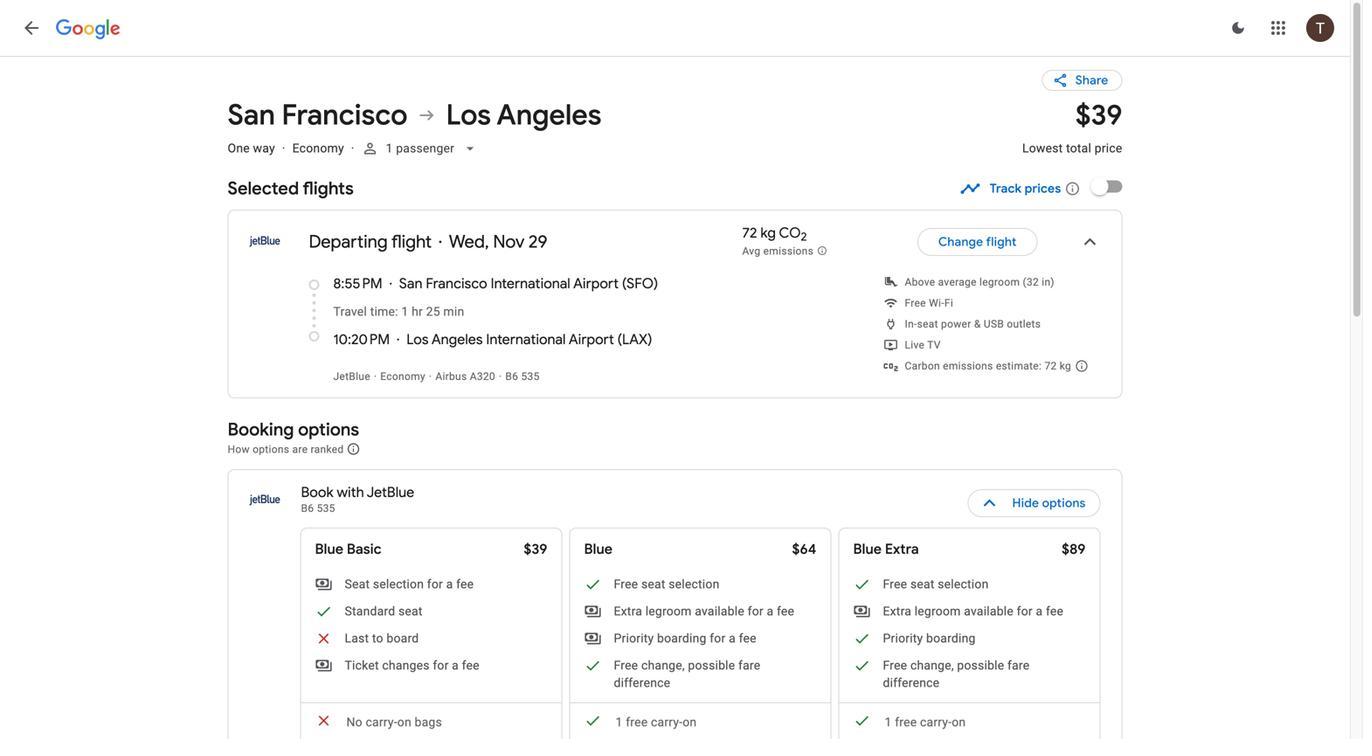 Task type: vqa. For each thing, say whether or not it's contained in the screenshot.


Task type: describe. For each thing, give the bounding box(es) containing it.
1 free carry-on for blue extra
[[885, 715, 966, 730]]

on for blue extra
[[952, 715, 966, 730]]

fee for ticket changes for a fee
[[462, 659, 480, 673]]

72 inside 72 kg co 2
[[743, 224, 757, 242]]

book with jetblue b6 535
[[301, 484, 415, 515]]

to
[[372, 632, 384, 646]]

how
[[228, 444, 250, 456]]

how options are ranked
[[228, 444, 347, 456]]

time:
[[370, 305, 398, 319]]

priority for blue
[[614, 632, 654, 646]]

blue for blue extra
[[854, 541, 882, 559]]

boarding for blue extra
[[927, 632, 976, 646]]

blue extra
[[854, 541, 919, 559]]

possible for $89
[[958, 659, 1005, 673]]

nov
[[493, 231, 525, 253]]

wed,
[[449, 231, 489, 253]]

boarding for blue
[[657, 632, 707, 646]]

los for los angeles international airport (lax)
[[407, 331, 429, 349]]

share
[[1076, 73, 1109, 88]]

priority boarding
[[883, 632, 976, 646]]

kg inside 72 kg co 2
[[761, 224, 776, 242]]

departing
[[309, 231, 388, 253]]

standard
[[345, 604, 395, 619]]

(32
[[1023, 276, 1039, 288]]

ranked
[[311, 444, 344, 456]]

with
[[337, 484, 364, 502]]

1 free carry-on for blue
[[616, 715, 697, 730]]

airport for (sfo)
[[574, 275, 619, 293]]

San Francisco to Los Angeles text field
[[228, 97, 1002, 133]]

los angeles
[[446, 97, 602, 133]]

a for seat selection for a fee
[[446, 577, 453, 592]]

$39 lowest total price
[[1023, 97, 1123, 156]]

in-
[[905, 318, 917, 330]]

carbon emissions estimate: 72 kg
[[905, 360, 1072, 372]]

bags
[[415, 715, 442, 730]]

ticket
[[345, 659, 379, 673]]

airport for (lax)
[[569, 331, 614, 349]]

international for francisco
[[491, 275, 571, 293]]

airbus
[[436, 371, 467, 383]]

san francisco
[[228, 97, 408, 133]]

selected
[[228, 177, 299, 200]]

loading results progress bar
[[0, 56, 1351, 59]]

free down blue extra
[[883, 577, 908, 592]]

extra legroom available for a fee for blue extra
[[883, 604, 1064, 619]]

flight for change flight
[[986, 234, 1017, 250]]

way
[[253, 141, 275, 156]]

change, for blue extra
[[911, 659, 954, 673]]

8:55 pm
[[333, 275, 383, 293]]

39 us dollars element
[[1076, 97, 1123, 133]]

flights
[[303, 177, 354, 200]]

1 carry- from the left
[[366, 715, 398, 730]]

seat down blue extra
[[911, 577, 935, 592]]

free down priority boarding at the right bottom
[[883, 659, 908, 673]]

one
[[228, 141, 250, 156]]

$64
[[792, 541, 817, 559]]

live
[[905, 339, 925, 351]]

min
[[444, 305, 465, 319]]

carbon emissions estimate: 72 kilograms element
[[905, 360, 1072, 372]]

b6
[[301, 503, 314, 515]]

co
[[779, 224, 801, 242]]

1 vertical spatial economy
[[381, 371, 426, 383]]

seat
[[345, 577, 370, 592]]

extra for blue
[[614, 604, 643, 619]]

blue basic
[[315, 541, 382, 559]]

total
[[1067, 141, 1092, 156]]

change flight button
[[918, 221, 1038, 263]]

international for angeles
[[486, 331, 566, 349]]

fee for priority boarding for a fee
[[739, 632, 757, 646]]

no carry-on bags
[[347, 715, 442, 730]]

avg
[[743, 245, 761, 258]]

none text field inside main content
[[1023, 97, 1123, 171]]

free up priority boarding for a fee
[[614, 577, 638, 592]]

los angeles international airport (lax)
[[407, 331, 653, 349]]

legroom for blue
[[646, 604, 692, 619]]

priority boarding for a fee
[[614, 632, 757, 646]]

1 vertical spatial kg
[[1060, 360, 1072, 372]]

wi-
[[929, 297, 945, 309]]

standard seat
[[345, 604, 423, 619]]

san for san francisco
[[228, 97, 275, 133]]

prices
[[1025, 181, 1062, 197]]

power
[[941, 318, 972, 330]]

seat up priority boarding for a fee
[[642, 577, 666, 592]]

Departure time: 8:55 PM. text field
[[333, 275, 383, 293]]

free left wi-
[[905, 297, 926, 309]]

live tv
[[905, 339, 941, 351]]

change appearance image
[[1218, 7, 1260, 49]]

free for blue extra
[[895, 715, 917, 730]]

average
[[939, 276, 977, 288]]

72 kg co 2
[[743, 224, 807, 244]]

price
[[1095, 141, 1123, 156]]

carbon
[[905, 360, 940, 372]]

change, for blue
[[642, 659, 685, 673]]

usb
[[984, 318, 1005, 330]]

0 vertical spatial economy
[[293, 141, 344, 156]]

booking
[[228, 419, 294, 441]]

seat selection for a fee
[[345, 577, 474, 592]]

fare for $89
[[1008, 659, 1030, 673]]

basic
[[347, 541, 382, 559]]

carry- for blue extra
[[920, 715, 952, 730]]

free change, possible fare difference for blue
[[614, 659, 761, 691]]

san francisco international airport (sfo)
[[399, 275, 658, 293]]

above
[[905, 276, 936, 288]]

seat down free wi-fi
[[917, 318, 939, 330]]

priority for blue extra
[[883, 632, 923, 646]]

flight for departing flight
[[392, 231, 432, 253]]

1 horizontal spatial  image
[[374, 371, 377, 383]]

wed, nov 29
[[449, 231, 548, 253]]

main content containing san francisco
[[228, 56, 1123, 740]]

changes
[[382, 659, 430, 673]]

extra legroom available for a fee for blue
[[614, 604, 795, 619]]

last
[[345, 632, 369, 646]]

track prices
[[990, 181, 1062, 197]]

track
[[990, 181, 1022, 197]]

Flight number B6 535 text field
[[301, 503, 335, 515]]

booking options
[[228, 419, 359, 441]]

2 horizontal spatial  image
[[429, 371, 432, 383]]

no
[[347, 715, 363, 730]]

avg emissions
[[743, 245, 814, 258]]

jetblue inside the book with jetblue b6 535
[[367, 484, 415, 502]]

free seat selection for blue
[[614, 577, 720, 592]]

selection for blue extra
[[938, 577, 989, 592]]

change flight
[[939, 234, 1017, 250]]

1 selection from the left
[[373, 577, 424, 592]]

for for priority boarding for a fee
[[710, 632, 726, 646]]



Task type: locate. For each thing, give the bounding box(es) containing it.
free seat selection up priority boarding for a fee
[[614, 577, 720, 592]]

hide
[[1013, 496, 1039, 511]]

board
[[387, 632, 419, 646]]

departing flight
[[309, 231, 432, 253]]

1 blue from the left
[[315, 541, 344, 559]]

legroom for blue extra
[[915, 604, 961, 619]]

a for ticket changes for a fee
[[452, 659, 459, 673]]

 image up "flights"
[[351, 141, 355, 156]]

1 horizontal spatial possible
[[958, 659, 1005, 673]]

free
[[626, 715, 648, 730], [895, 715, 917, 730]]

1 horizontal spatial carry-
[[651, 715, 683, 730]]

0 vertical spatial airport
[[574, 275, 619, 293]]

1 vertical spatial $39
[[524, 541, 548, 559]]

san up hr
[[399, 275, 423, 293]]

1 vertical spatial options
[[253, 444, 290, 456]]

0 vertical spatial emissions
[[764, 245, 814, 258]]

free seat selection
[[614, 577, 720, 592], [883, 577, 989, 592]]

available for $89
[[964, 604, 1014, 619]]

2 horizontal spatial options
[[1042, 496, 1086, 511]]

seat
[[917, 318, 939, 330], [642, 577, 666, 592], [911, 577, 935, 592], [399, 604, 423, 619]]

options right the hide
[[1042, 496, 1086, 511]]

on for blue
[[683, 715, 697, 730]]

0 horizontal spatial free
[[626, 715, 648, 730]]

for for seat selection for a fee
[[427, 577, 443, 592]]

2 horizontal spatial selection
[[938, 577, 989, 592]]

options down booking
[[253, 444, 290, 456]]

0 horizontal spatial 1 free carry-on
[[616, 715, 697, 730]]

29
[[529, 231, 548, 253]]

francisco up min
[[426, 275, 488, 293]]

Arrival time: 10:20 PM. text field
[[333, 331, 390, 349]]

72 right estimate:
[[1045, 360, 1057, 372]]

difference for blue extra
[[883, 676, 940, 691]]

1 extra legroom available for a fee from the left
[[614, 604, 795, 619]]

2
[[801, 230, 807, 244]]

1 horizontal spatial economy
[[381, 371, 426, 383]]

0 horizontal spatial blue
[[315, 541, 344, 559]]

0 horizontal spatial free seat selection
[[614, 577, 720, 592]]

1 vertical spatial san
[[399, 275, 423, 293]]

available up priority boarding at the right bottom
[[964, 604, 1014, 619]]

1 horizontal spatial kg
[[1060, 360, 1072, 372]]

legroom left (32
[[980, 276, 1020, 288]]

carry- down priority boarding for a fee
[[651, 715, 683, 730]]

1 horizontal spatial $39
[[1076, 97, 1123, 133]]

1 difference from the left
[[614, 676, 671, 691]]

$39 inside $39 lowest total price
[[1076, 97, 1123, 133]]

flight right change
[[986, 234, 1017, 250]]

available up priority boarding for a fee
[[695, 604, 745, 619]]

1 vertical spatial emissions
[[943, 360, 994, 372]]

b6 535
[[506, 371, 540, 383]]

emissions for avg
[[764, 245, 814, 258]]

2 horizontal spatial blue
[[854, 541, 882, 559]]

san up one way
[[228, 97, 275, 133]]

0 horizontal spatial kg
[[761, 224, 776, 242]]

airport left (sfo)
[[574, 275, 619, 293]]

economy down the san francisco
[[293, 141, 344, 156]]

1 free change, possible fare difference from the left
[[614, 659, 761, 691]]

free change, possible fare difference down priority boarding at the right bottom
[[883, 659, 1030, 691]]

$89
[[1062, 541, 1086, 559]]

emissions
[[764, 245, 814, 258], [943, 360, 994, 372]]

free wi-fi
[[905, 297, 954, 309]]

0 horizontal spatial boarding
[[657, 632, 707, 646]]

fi
[[945, 297, 954, 309]]

1 horizontal spatial selection
[[669, 577, 720, 592]]

a
[[446, 577, 453, 592], [767, 604, 774, 619], [1036, 604, 1043, 619], [729, 632, 736, 646], [452, 659, 459, 673]]

1 vertical spatial los
[[407, 331, 429, 349]]

san for san francisco international airport (sfo)
[[399, 275, 423, 293]]

2 priority from the left
[[883, 632, 923, 646]]

change, down priority boarding at the right bottom
[[911, 659, 954, 673]]

francisco for san francisco
[[282, 97, 408, 133]]

kg up avg emissions
[[761, 224, 776, 242]]

main content
[[228, 56, 1123, 740]]

airbus a320
[[436, 371, 496, 383]]

learn more about booking options element
[[347, 440, 361, 459]]

learn more about tracked prices image
[[1065, 181, 1081, 197]]

0 horizontal spatial possible
[[688, 659, 735, 673]]

emissions for carbon
[[943, 360, 994, 372]]

1 horizontal spatial extra legroom available for a fee
[[883, 604, 1064, 619]]

jetblue right with
[[367, 484, 415, 502]]

selection
[[373, 577, 424, 592], [669, 577, 720, 592], [938, 577, 989, 592]]

hide options
[[1013, 496, 1086, 511]]

0 vertical spatial international
[[491, 275, 571, 293]]

1 on from the left
[[398, 715, 412, 730]]

1 vertical spatial international
[[486, 331, 566, 349]]

lowest
[[1023, 141, 1063, 156]]

535
[[317, 503, 335, 515]]

1 vertical spatial francisco
[[426, 275, 488, 293]]

selection up priority boarding at the right bottom
[[938, 577, 989, 592]]

angeles for los angeles international airport (lax)
[[432, 331, 483, 349]]

0 horizontal spatial on
[[398, 715, 412, 730]]

outlets
[[1007, 318, 1041, 330]]

economy left airbus
[[381, 371, 426, 383]]

extra legroom available for a fee up priority boarding for a fee
[[614, 604, 795, 619]]

2 on from the left
[[683, 715, 697, 730]]

0 horizontal spatial  image
[[282, 141, 286, 156]]

legroom up priority boarding for a fee
[[646, 604, 692, 619]]

0 horizontal spatial change,
[[642, 659, 685, 673]]

1 horizontal spatial blue
[[584, 541, 613, 559]]

airport left (lax)
[[569, 331, 614, 349]]

selection up standard seat
[[373, 577, 424, 592]]

are
[[292, 444, 308, 456]]

tv
[[928, 339, 941, 351]]

emissions down in-seat power & usb outlets at top right
[[943, 360, 994, 372]]

2 free from the left
[[895, 715, 917, 730]]

free seat selection up priority boarding at the right bottom
[[883, 577, 989, 592]]

1 horizontal spatial flight
[[986, 234, 1017, 250]]

blue for blue
[[584, 541, 613, 559]]

0 horizontal spatial emissions
[[764, 245, 814, 258]]

2 extra legroom available for a fee from the left
[[883, 604, 1064, 619]]

possible for $64
[[688, 659, 735, 673]]

possible
[[688, 659, 735, 673], [958, 659, 1005, 673]]

0 vertical spatial  image
[[351, 141, 355, 156]]

difference down priority boarding for a fee
[[614, 676, 671, 691]]

carry- right no
[[366, 715, 398, 730]]

None text field
[[1023, 97, 1123, 171]]

blue for blue basic
[[315, 541, 344, 559]]

available for $64
[[695, 604, 745, 619]]

1 horizontal spatial fare
[[1008, 659, 1030, 673]]

2 vertical spatial options
[[1042, 496, 1086, 511]]

emissions down co
[[764, 245, 814, 258]]

1 passenger
[[386, 141, 455, 156]]

 image right a320
[[499, 371, 502, 383]]

free change, possible fare difference for blue extra
[[883, 659, 1030, 691]]

selection up priority boarding for a fee
[[669, 577, 720, 592]]

travel time: 1 hr 25 min
[[333, 305, 465, 319]]

3 blue from the left
[[854, 541, 882, 559]]

1 horizontal spatial san
[[399, 275, 423, 293]]

hr
[[412, 305, 423, 319]]

1 free from the left
[[626, 715, 648, 730]]

1 horizontal spatial difference
[[883, 676, 940, 691]]

1 horizontal spatial  image
[[499, 371, 502, 383]]

0 vertical spatial los
[[446, 97, 491, 133]]

1 horizontal spatial change,
[[911, 659, 954, 673]]

options for how
[[253, 444, 290, 456]]

0 horizontal spatial francisco
[[282, 97, 408, 133]]

flight inside button
[[986, 234, 1017, 250]]

0 vertical spatial 72
[[743, 224, 757, 242]]

possible down priority boarding for a fee
[[688, 659, 735, 673]]

change,
[[642, 659, 685, 673], [911, 659, 954, 673]]

los for los angeles
[[446, 97, 491, 133]]

0 horizontal spatial  image
[[351, 141, 355, 156]]

3 carry- from the left
[[920, 715, 952, 730]]

extra for blue extra
[[883, 604, 912, 619]]

3 on from the left
[[952, 715, 966, 730]]

0 horizontal spatial san
[[228, 97, 275, 133]]

travel
[[333, 305, 367, 319]]

2 boarding from the left
[[927, 632, 976, 646]]

1 priority from the left
[[614, 632, 654, 646]]

flight left wed, in the left top of the page
[[392, 231, 432, 253]]

learn more about booking options image
[[347, 442, 361, 456]]

legroom up priority boarding at the right bottom
[[915, 604, 961, 619]]

0 vertical spatial francisco
[[282, 97, 408, 133]]

0 horizontal spatial legroom
[[646, 604, 692, 619]]

book
[[301, 484, 334, 502]]

go back image
[[21, 17, 42, 38]]

options inside dropdown button
[[1042, 496, 1086, 511]]

free
[[905, 297, 926, 309], [614, 577, 638, 592], [883, 577, 908, 592], [614, 659, 638, 673], [883, 659, 908, 673]]

one way
[[228, 141, 275, 156]]

0 horizontal spatial extra legroom available for a fee
[[614, 604, 795, 619]]

2 selection from the left
[[669, 577, 720, 592]]

free seat selection for blue extra
[[883, 577, 989, 592]]

0 horizontal spatial selection
[[373, 577, 424, 592]]

 image down 10:20 pm 'text box'
[[374, 371, 377, 383]]

options
[[298, 419, 359, 441], [253, 444, 290, 456], [1042, 496, 1086, 511]]

1 passenger button
[[355, 128, 486, 170]]

none text field containing $39
[[1023, 97, 1123, 171]]

0 horizontal spatial economy
[[293, 141, 344, 156]]

1 boarding from the left
[[657, 632, 707, 646]]

10:20 pm
[[333, 331, 390, 349]]

0 horizontal spatial available
[[695, 604, 745, 619]]

0 horizontal spatial priority
[[614, 632, 654, 646]]

1 inside popup button
[[386, 141, 393, 156]]

angeles for los angeles
[[497, 97, 602, 133]]

available
[[695, 604, 745, 619], [964, 604, 1014, 619]]

1 free seat selection from the left
[[614, 577, 720, 592]]

1 horizontal spatial free seat selection
[[883, 577, 989, 592]]

international up b6 535
[[486, 331, 566, 349]]

options for booking
[[298, 419, 359, 441]]

(sfo)
[[622, 275, 658, 293]]

on
[[398, 715, 412, 730], [683, 715, 697, 730], [952, 715, 966, 730]]

1 horizontal spatial free change, possible fare difference
[[883, 659, 1030, 691]]

$39 for $39 lowest total price
[[1076, 97, 1123, 133]]

change, down priority boarding for a fee
[[642, 659, 685, 673]]

in-seat power & usb outlets
[[905, 318, 1041, 330]]

a for priority boarding for a fee
[[729, 632, 736, 646]]

2 free change, possible fare difference from the left
[[883, 659, 1030, 691]]

1 horizontal spatial options
[[298, 419, 359, 441]]

0 horizontal spatial fare
[[739, 659, 761, 673]]

international down 29
[[491, 275, 571, 293]]

free change, possible fare difference down priority boarding for a fee
[[614, 659, 761, 691]]

1 horizontal spatial legroom
[[915, 604, 961, 619]]

$39 for $39
[[524, 541, 548, 559]]

fee for seat selection for a fee
[[456, 577, 474, 592]]

3 selection from the left
[[938, 577, 989, 592]]

jetblue down 10:20 pm 'text box'
[[333, 371, 371, 383]]

0 horizontal spatial options
[[253, 444, 290, 456]]

2 available from the left
[[964, 604, 1014, 619]]

extra legroom available for a fee up priority boarding at the right bottom
[[883, 604, 1064, 619]]

selected flights
[[228, 177, 354, 200]]

1 vertical spatial 72
[[1045, 360, 1057, 372]]

1 horizontal spatial 72
[[1045, 360, 1057, 372]]

legroom
[[980, 276, 1020, 288], [646, 604, 692, 619], [915, 604, 961, 619]]

francisco for san francisco international airport (sfo)
[[426, 275, 488, 293]]

seat down seat selection for a fee
[[399, 604, 423, 619]]

carry- down priority boarding at the right bottom
[[920, 715, 952, 730]]

1 horizontal spatial angeles
[[497, 97, 602, 133]]

free change, possible fare difference
[[614, 659, 761, 691], [883, 659, 1030, 691]]

options up ranked
[[298, 419, 359, 441]]

kg
[[761, 224, 776, 242], [1060, 360, 1072, 372]]

0 horizontal spatial flight
[[392, 231, 432, 253]]

kg right estimate:
[[1060, 360, 1072, 372]]

1 vertical spatial  image
[[499, 371, 502, 383]]

0 vertical spatial san
[[228, 97, 275, 133]]

0 horizontal spatial angeles
[[432, 331, 483, 349]]

2 free seat selection from the left
[[883, 577, 989, 592]]

1 horizontal spatial priority
[[883, 632, 923, 646]]

estimate:
[[996, 360, 1042, 372]]

2 horizontal spatial on
[[952, 715, 966, 730]]

0 vertical spatial options
[[298, 419, 359, 441]]

1 horizontal spatial free
[[895, 715, 917, 730]]

0 horizontal spatial $39
[[524, 541, 548, 559]]

fare for $64
[[739, 659, 761, 673]]

2 1 free carry-on from the left
[[885, 715, 966, 730]]

0 horizontal spatial difference
[[614, 676, 671, 691]]

free for blue
[[626, 715, 648, 730]]

change
[[939, 234, 984, 250]]

2 difference from the left
[[883, 676, 940, 691]]

 image left airbus
[[429, 371, 432, 383]]

0 vertical spatial jetblue
[[333, 371, 371, 383]]

&
[[975, 318, 981, 330]]

1 horizontal spatial francisco
[[426, 275, 488, 293]]

0 horizontal spatial carry-
[[366, 715, 398, 730]]

0 vertical spatial kg
[[761, 224, 776, 242]]

1 horizontal spatial on
[[683, 715, 697, 730]]

2 horizontal spatial carry-
[[920, 715, 952, 730]]

difference down priority boarding at the right bottom
[[883, 676, 940, 691]]

flight
[[392, 231, 432, 253], [986, 234, 1017, 250]]

hide options button
[[968, 483, 1101, 524]]

above average legroom (32 in)
[[905, 276, 1055, 288]]

0 horizontal spatial free change, possible fare difference
[[614, 659, 761, 691]]

1 horizontal spatial boarding
[[927, 632, 976, 646]]

1 vertical spatial angeles
[[432, 331, 483, 349]]

2 carry- from the left
[[651, 715, 683, 730]]

0 horizontal spatial 72
[[743, 224, 757, 242]]

0 horizontal spatial los
[[407, 331, 429, 349]]

a320
[[470, 371, 496, 383]]

free down priority boarding for a fee
[[614, 659, 638, 673]]

25
[[426, 305, 440, 319]]

 image
[[282, 141, 286, 156], [374, 371, 377, 383], [429, 371, 432, 383]]

blue
[[315, 541, 344, 559], [584, 541, 613, 559], [854, 541, 882, 559]]

difference for blue
[[614, 676, 671, 691]]

extra
[[885, 541, 919, 559], [614, 604, 643, 619], [883, 604, 912, 619]]

boarding
[[657, 632, 707, 646], [927, 632, 976, 646]]

possible down priority boarding at the right bottom
[[958, 659, 1005, 673]]

 image right way
[[282, 141, 286, 156]]

2 blue from the left
[[584, 541, 613, 559]]

$39
[[1076, 97, 1123, 133], [524, 541, 548, 559]]

passenger
[[396, 141, 455, 156]]

1 horizontal spatial 1 free carry-on
[[885, 715, 966, 730]]

0 vertical spatial angeles
[[497, 97, 602, 133]]

for for ticket changes for a fee
[[433, 659, 449, 673]]

share button
[[1043, 70, 1123, 91]]

angeles
[[497, 97, 602, 133], [432, 331, 483, 349]]

last to board
[[345, 632, 419, 646]]

1 1 free carry-on from the left
[[616, 715, 697, 730]]

difference
[[614, 676, 671, 691], [883, 676, 940, 691]]

los up passenger
[[446, 97, 491, 133]]

carry- for blue
[[651, 715, 683, 730]]

1
[[386, 141, 393, 156], [402, 305, 409, 319], [616, 715, 623, 730], [885, 715, 892, 730]]

2 possible from the left
[[958, 659, 1005, 673]]

international
[[491, 275, 571, 293], [486, 331, 566, 349]]

economy
[[293, 141, 344, 156], [381, 371, 426, 383]]

1 horizontal spatial los
[[446, 97, 491, 133]]

los down hr
[[407, 331, 429, 349]]

selection for blue
[[669, 577, 720, 592]]

2 fare from the left
[[1008, 659, 1030, 673]]

1 horizontal spatial available
[[964, 604, 1014, 619]]

1 horizontal spatial emissions
[[943, 360, 994, 372]]

1 vertical spatial jetblue
[[367, 484, 415, 502]]

in)
[[1042, 276, 1055, 288]]

0 vertical spatial $39
[[1076, 97, 1123, 133]]

1 fare from the left
[[739, 659, 761, 673]]

los
[[446, 97, 491, 133], [407, 331, 429, 349]]

2 change, from the left
[[911, 659, 954, 673]]

72 up avg
[[743, 224, 757, 242]]

options for hide
[[1042, 496, 1086, 511]]

 image
[[351, 141, 355, 156], [499, 371, 502, 383]]

1 possible from the left
[[688, 659, 735, 673]]

1 change, from the left
[[642, 659, 685, 673]]

2 horizontal spatial legroom
[[980, 276, 1020, 288]]

1 available from the left
[[695, 604, 745, 619]]

1 vertical spatial airport
[[569, 331, 614, 349]]

ticket changes for a fee
[[345, 659, 480, 673]]

francisco up "flights"
[[282, 97, 408, 133]]



